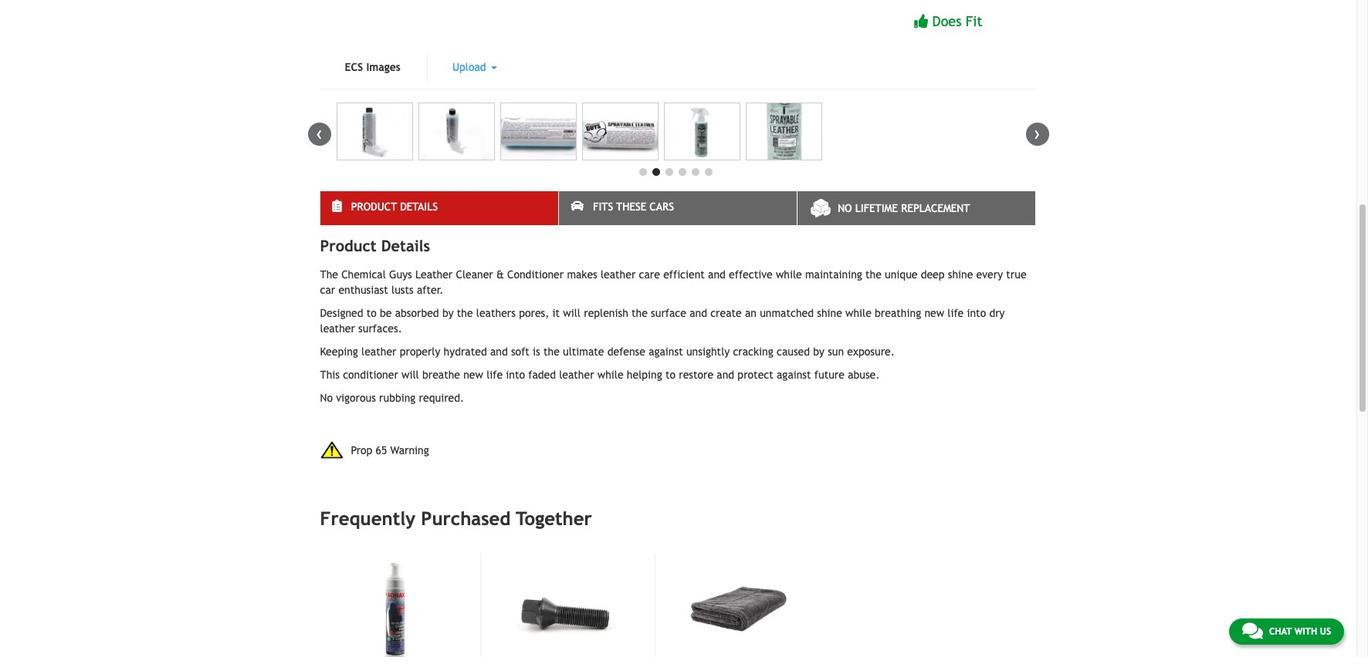 Task type: describe. For each thing, give the bounding box(es) containing it.
conditioner
[[507, 269, 564, 281]]

while inside the designed to be absorbed by the leathers pores, it will replenish the surface and create an unmatched shine while breathing new life into dry leather surfaces.
[[845, 307, 872, 320]]

‹
[[316, 123, 322, 143]]

‹ link
[[308, 123, 331, 146]]

does fit
[[932, 13, 983, 29]]

conditioner
[[343, 369, 398, 381]]

the right is
[[544, 346, 560, 358]]

prop 65 warning image
[[320, 441, 343, 460]]

cracking
[[733, 346, 773, 358]]

dry
[[989, 307, 1005, 320]]

1 vertical spatial life
[[487, 369, 503, 381]]

efficient
[[663, 269, 705, 281]]

fit
[[966, 13, 983, 29]]

ecs
[[345, 61, 363, 73]]

no vigorous rubbing required.
[[320, 392, 464, 404]]

frequently purchased together
[[320, 508, 592, 530]]

and inside the designed to be absorbed by the leathers pores, it will replenish the surface and create an unmatched shine while breathing new life into dry leather surfaces.
[[690, 307, 707, 320]]

fits
[[593, 201, 613, 213]]

1 vertical spatial product details
[[320, 237, 430, 255]]

unmatched
[[760, 307, 814, 320]]

vigorous
[[336, 392, 376, 404]]

0 horizontal spatial into
[[506, 369, 525, 381]]

no
[[320, 392, 333, 404]]

replenish
[[584, 307, 628, 320]]

0 vertical spatial product
[[351, 201, 397, 213]]

chat with us link
[[1229, 619, 1344, 645]]

conical seat wheel bolt - 14x1.5x38mm - priced each image
[[496, 554, 637, 658]]

helping
[[627, 369, 662, 381]]

leather
[[415, 269, 453, 281]]

5 es#2619031 - spi10316 - leather cleaner & conditioner - 16 oz - easily wipe away contaminants without harming your leather with this ph balanced cleaner and conditioner - chemical guys - audi bmw volkswagen mercedes benz mini porsche image from the left
[[664, 103, 740, 160]]

while inside the chemical guys leather cleaner & conditioner makes leather care efficient and effective while maintaining the unique deep shine every true car enthusiast lusts after.
[[776, 269, 802, 281]]

will inside the designed to be absorbed by the leathers pores, it will replenish the surface and create an unmatched shine while breathing new life into dry leather surfaces.
[[563, 307, 581, 320]]

does
[[932, 13, 962, 29]]

the inside the chemical guys leather cleaner & conditioner makes leather care efficient and effective while maintaining the unique deep shine every true car enthusiast lusts after.
[[866, 269, 882, 281]]

deep
[[921, 269, 945, 281]]

65
[[376, 444, 387, 457]]

effective
[[729, 269, 773, 281]]

1 vertical spatial against
[[777, 369, 811, 381]]

breathing
[[875, 307, 921, 320]]

future
[[814, 369, 845, 381]]

no lifetime replacement link
[[798, 191, 1036, 225]]

fits these cars link
[[559, 191, 797, 225]]

leather inside the designed to be absorbed by the leathers pores, it will replenish the surface and create an unmatched shine while breathing new life into dry leather surfaces.
[[320, 323, 355, 335]]

0 vertical spatial against
[[649, 346, 683, 358]]

prop 65 warning
[[351, 444, 429, 457]]

is
[[533, 346, 540, 358]]

be
[[380, 307, 392, 320]]

and down unsightly
[[717, 369, 734, 381]]

makes
[[567, 269, 597, 281]]

0 horizontal spatial while
[[597, 369, 624, 381]]

into inside the designed to be absorbed by the leathers pores, it will replenish the surface and create an unmatched shine while breathing new life into dry leather surfaces.
[[967, 307, 986, 320]]

create
[[710, 307, 742, 320]]

car
[[320, 284, 335, 296]]

maintaining
[[805, 269, 862, 281]]

protect
[[738, 369, 773, 381]]

sonax upholstery & alcantara cleaner - 250ml image
[[321, 554, 463, 658]]

3 es#2619031 - spi10316 - leather cleaner & conditioner - 16 oz - easily wipe away contaminants without harming your leather with this ph balanced cleaner and conditioner - chemical guys - audi bmw volkswagen mercedes benz mini porsche image from the left
[[500, 103, 577, 160]]

1 horizontal spatial to
[[665, 369, 676, 381]]

keeping
[[320, 346, 358, 358]]

4 es#2619031 - spi10316 - leather cleaner & conditioner - 16 oz - easily wipe away contaminants without harming your leather with this ph balanced cleaner and conditioner - chemical guys - audi bmw volkswagen mercedes benz mini porsche image from the left
[[582, 103, 658, 160]]

hydrated
[[444, 346, 487, 358]]

the left leathers on the top left of page
[[457, 307, 473, 320]]

1 vertical spatial product
[[320, 237, 377, 255]]

defense
[[607, 346, 645, 358]]

lusts
[[391, 284, 414, 296]]

unsightly
[[686, 346, 730, 358]]

every
[[976, 269, 1003, 281]]

true
[[1006, 269, 1027, 281]]

absorbed
[[395, 307, 439, 320]]

ultimate
[[563, 346, 604, 358]]

this conditioner will breathe new life into faded leather while helping to restore and protect against future abuse.
[[320, 369, 880, 381]]

leather down surfaces.
[[361, 346, 396, 358]]

rubbing
[[379, 392, 416, 404]]

no lifetime replacement
[[838, 202, 970, 214]]

faded
[[528, 369, 556, 381]]

1 vertical spatial by
[[813, 346, 825, 358]]

this
[[320, 369, 340, 381]]

together
[[516, 508, 592, 530]]

1 es#2619031 - spi10316 - leather cleaner & conditioner - 16 oz - easily wipe away contaminants without harming your leather with this ph balanced cleaner and conditioner - chemical guys - audi bmw volkswagen mercedes benz mini porsche image from the left
[[336, 103, 413, 160]]

and left the soft
[[490, 346, 508, 358]]

1 vertical spatial details
[[381, 237, 430, 255]]

required.
[[419, 392, 464, 404]]

sun
[[828, 346, 844, 358]]

frequently
[[320, 508, 415, 530]]

1 vertical spatial will
[[402, 369, 419, 381]]

prop
[[351, 444, 372, 457]]



Task type: locate. For each thing, give the bounding box(es) containing it.
the left surface
[[632, 307, 648, 320]]

to left restore
[[665, 369, 676, 381]]

new
[[924, 307, 944, 320], [463, 369, 483, 381]]

these
[[616, 201, 646, 213]]

1 vertical spatial shine
[[817, 307, 842, 320]]

0 horizontal spatial by
[[442, 307, 454, 320]]

shine inside the chemical guys leather cleaner & conditioner makes leather care efficient and effective while maintaining the unique deep shine every true car enthusiast lusts after.
[[948, 269, 973, 281]]

warning
[[390, 444, 429, 457]]

chemical
[[341, 269, 386, 281]]

leather
[[601, 269, 636, 281], [320, 323, 355, 335], [361, 346, 396, 358], [559, 369, 594, 381]]

product details up guys
[[351, 201, 438, 213]]

no
[[838, 202, 852, 214]]

0 vertical spatial shine
[[948, 269, 973, 281]]

into
[[967, 307, 986, 320], [506, 369, 525, 381]]

surface
[[651, 307, 686, 320]]

to left be
[[367, 307, 377, 320]]

details up leather
[[400, 201, 438, 213]]

against down caused
[[777, 369, 811, 381]]

chat
[[1269, 627, 1292, 638]]

ecs images
[[345, 61, 401, 73]]

against
[[649, 346, 683, 358], [777, 369, 811, 381]]

&
[[496, 269, 504, 281]]

the left unique
[[866, 269, 882, 281]]

keeping leather properly hydrated and soft is the ultimate defense against unsightly cracking caused by sun exposure.
[[320, 346, 895, 358]]

to inside the designed to be absorbed by the leathers pores, it will replenish the surface and create an unmatched shine while breathing new life into dry leather surfaces.
[[367, 307, 377, 320]]

1 vertical spatial to
[[665, 369, 676, 381]]

es#2619031 - spi10316 - leather cleaner & conditioner - 16 oz - easily wipe away contaminants without harming your leather with this ph balanced cleaner and conditioner - chemical guys - audi bmw volkswagen mercedes benz mini porsche image
[[336, 103, 413, 160], [418, 103, 495, 160], [500, 103, 577, 160], [582, 103, 658, 160], [664, 103, 740, 160], [745, 103, 822, 160]]

while
[[776, 269, 802, 281], [845, 307, 872, 320], [597, 369, 624, 381]]

chat with us
[[1269, 627, 1331, 638]]

1 horizontal spatial new
[[924, 307, 944, 320]]

extra-large pfm edgeless drying towel - griot's garage image
[[671, 554, 812, 658]]

designed to be absorbed by the leathers pores, it will replenish the surface and create an unmatched shine while breathing new life into dry leather surfaces.
[[320, 307, 1005, 335]]

while left the breathing
[[845, 307, 872, 320]]

0 vertical spatial will
[[563, 307, 581, 320]]

purchased
[[421, 508, 511, 530]]

surfaces.
[[358, 323, 402, 335]]

1 horizontal spatial shine
[[948, 269, 973, 281]]

ecs images link
[[320, 52, 425, 82]]

the
[[320, 269, 338, 281]]

lifetime
[[855, 202, 898, 214]]

0 vertical spatial to
[[367, 307, 377, 320]]

0 vertical spatial into
[[967, 307, 986, 320]]

caused
[[777, 346, 810, 358]]

life inside the designed to be absorbed by the leathers pores, it will replenish the surface and create an unmatched shine while breathing new life into dry leather surfaces.
[[948, 307, 964, 320]]

comments image
[[1242, 622, 1263, 641]]

0 horizontal spatial to
[[367, 307, 377, 320]]

1 horizontal spatial into
[[967, 307, 986, 320]]

guys
[[389, 269, 412, 281]]

2 vertical spatial while
[[597, 369, 624, 381]]

1 horizontal spatial while
[[776, 269, 802, 281]]

0 horizontal spatial will
[[402, 369, 419, 381]]

product details link
[[320, 191, 558, 225]]

shine right deep
[[948, 269, 973, 281]]

product details
[[351, 201, 438, 213], [320, 237, 430, 255]]

new inside the designed to be absorbed by the leathers pores, it will replenish the surface and create an unmatched shine while breathing new life into dry leather surfaces.
[[924, 307, 944, 320]]

0 horizontal spatial life
[[487, 369, 503, 381]]

unique
[[885, 269, 918, 281]]

›
[[1034, 123, 1040, 143]]

into left dry
[[967, 307, 986, 320]]

exposure.
[[847, 346, 895, 358]]

0 vertical spatial details
[[400, 201, 438, 213]]

0 horizontal spatial shine
[[817, 307, 842, 320]]

the chemical guys leather cleaner & conditioner makes leather care efficient and effective while maintaining the unique deep shine every true car enthusiast lusts after.
[[320, 269, 1027, 296]]

cars
[[650, 201, 674, 213]]

leather inside the chemical guys leather cleaner & conditioner makes leather care efficient and effective while maintaining the unique deep shine every true car enthusiast lusts after.
[[601, 269, 636, 281]]

› link
[[1026, 123, 1049, 146]]

properly
[[400, 346, 440, 358]]

it
[[552, 307, 560, 320]]

the
[[866, 269, 882, 281], [457, 307, 473, 320], [632, 307, 648, 320], [544, 346, 560, 358]]

upload button
[[428, 52, 522, 82]]

images
[[366, 61, 401, 73]]

1 horizontal spatial by
[[813, 346, 825, 358]]

0 vertical spatial while
[[776, 269, 802, 281]]

pores,
[[519, 307, 549, 320]]

an
[[745, 307, 757, 320]]

life
[[948, 307, 964, 320], [487, 369, 503, 381]]

while down keeping leather properly hydrated and soft is the ultimate defense against unsightly cracking caused by sun exposure.
[[597, 369, 624, 381]]

leathers
[[476, 307, 516, 320]]

restore
[[679, 369, 714, 381]]

product
[[351, 201, 397, 213], [320, 237, 377, 255]]

by inside the designed to be absorbed by the leathers pores, it will replenish the surface and create an unmatched shine while breathing new life into dry leather surfaces.
[[442, 307, 454, 320]]

1 vertical spatial into
[[506, 369, 525, 381]]

to
[[367, 307, 377, 320], [665, 369, 676, 381]]

designed
[[320, 307, 363, 320]]

2 es#2619031 - spi10316 - leather cleaner & conditioner - 16 oz - easily wipe away contaminants without harming your leather with this ph balanced cleaner and conditioner - chemical guys - audi bmw volkswagen mercedes benz mini porsche image from the left
[[418, 103, 495, 160]]

leather left care
[[601, 269, 636, 281]]

into down the soft
[[506, 369, 525, 381]]

0 horizontal spatial against
[[649, 346, 683, 358]]

1 vertical spatial new
[[463, 369, 483, 381]]

abuse.
[[848, 369, 880, 381]]

2 horizontal spatial while
[[845, 307, 872, 320]]

1 vertical spatial while
[[845, 307, 872, 320]]

will right it
[[563, 307, 581, 320]]

breathe
[[422, 369, 460, 381]]

life down hydrated
[[487, 369, 503, 381]]

upload
[[452, 61, 489, 73]]

and left create
[[690, 307, 707, 320]]

us
[[1320, 627, 1331, 638]]

1 horizontal spatial will
[[563, 307, 581, 320]]

1 horizontal spatial life
[[948, 307, 964, 320]]

thumbs up image
[[914, 14, 928, 28]]

against down the designed to be absorbed by the leathers pores, it will replenish the surface and create an unmatched shine while breathing new life into dry leather surfaces.
[[649, 346, 683, 358]]

0 vertical spatial new
[[924, 307, 944, 320]]

leather down designed
[[320, 323, 355, 335]]

by
[[442, 307, 454, 320], [813, 346, 825, 358]]

details
[[400, 201, 438, 213], [381, 237, 430, 255]]

0 vertical spatial life
[[948, 307, 964, 320]]

enthusiast
[[339, 284, 388, 296]]

shine inside the designed to be absorbed by the leathers pores, it will replenish the surface and create an unmatched shine while breathing new life into dry leather surfaces.
[[817, 307, 842, 320]]

1 horizontal spatial against
[[777, 369, 811, 381]]

new down hydrated
[[463, 369, 483, 381]]

life left dry
[[948, 307, 964, 320]]

0 vertical spatial product details
[[351, 201, 438, 213]]

6 es#2619031 - spi10316 - leather cleaner & conditioner - 16 oz - easily wipe away contaminants without harming your leather with this ph balanced cleaner and conditioner - chemical guys - audi bmw volkswagen mercedes benz mini porsche image from the left
[[745, 103, 822, 160]]

by left sun
[[813, 346, 825, 358]]

0 horizontal spatial new
[[463, 369, 483, 381]]

after.
[[417, 284, 443, 296]]

0 vertical spatial by
[[442, 307, 454, 320]]

new right the breathing
[[924, 307, 944, 320]]

by down after.
[[442, 307, 454, 320]]

soft
[[511, 346, 530, 358]]

will down the properly
[[402, 369, 419, 381]]

and
[[708, 269, 726, 281], [690, 307, 707, 320], [490, 346, 508, 358], [717, 369, 734, 381]]

and inside the chemical guys leather cleaner & conditioner makes leather care efficient and effective while maintaining the unique deep shine every true car enthusiast lusts after.
[[708, 269, 726, 281]]

will
[[563, 307, 581, 320], [402, 369, 419, 381]]

leather down ultimate
[[559, 369, 594, 381]]

details up guys
[[381, 237, 430, 255]]

cleaner
[[456, 269, 493, 281]]

shine down maintaining
[[817, 307, 842, 320]]

with
[[1295, 627, 1317, 638]]

fits these cars
[[593, 201, 674, 213]]

care
[[639, 269, 660, 281]]

product details up chemical
[[320, 237, 430, 255]]

replacement
[[901, 202, 970, 214]]

while right effective
[[776, 269, 802, 281]]

and right "efficient"
[[708, 269, 726, 281]]



Task type: vqa. For each thing, say whether or not it's contained in the screenshot.
Add to Wish List image
no



